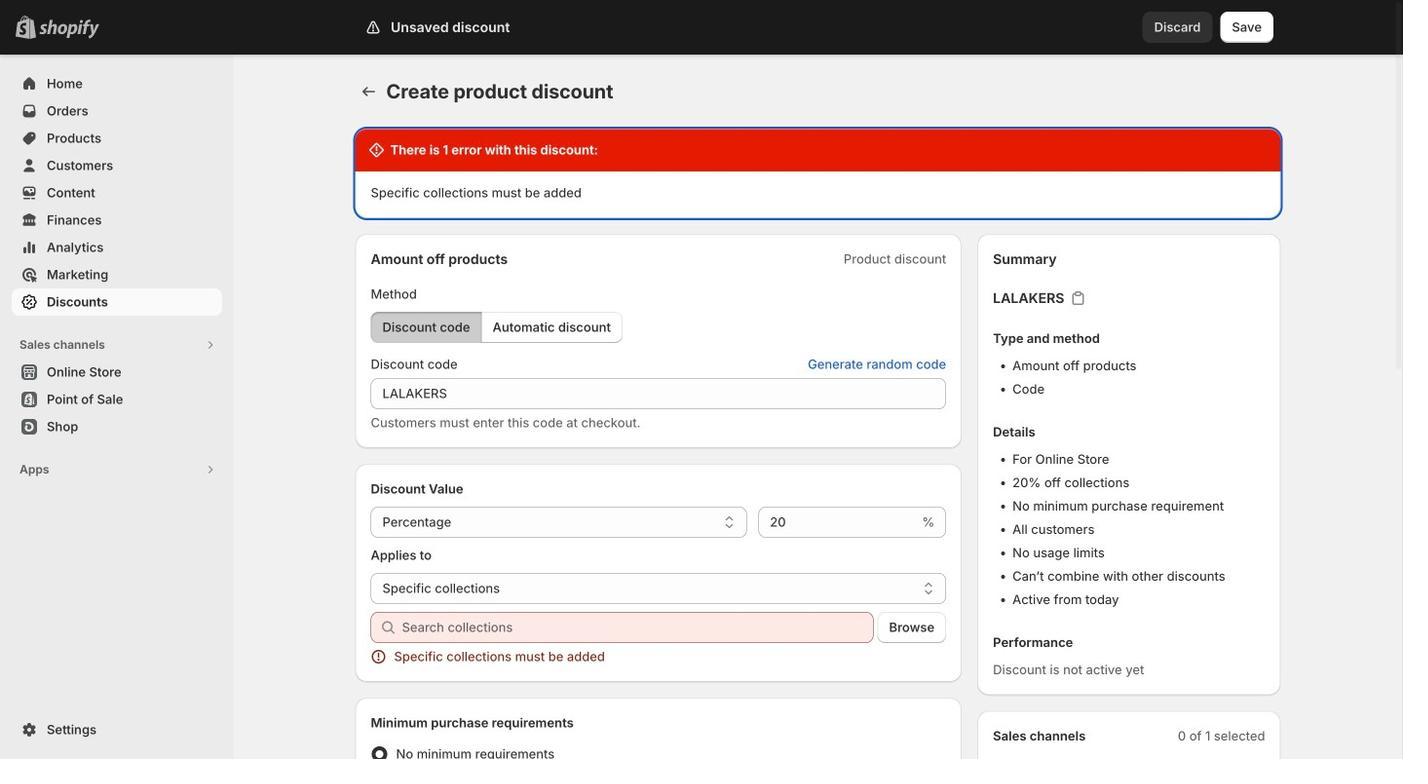 Task type: locate. For each thing, give the bounding box(es) containing it.
Search collections text field
[[402, 612, 874, 643]]

None text field
[[371, 378, 947, 409], [759, 507, 919, 538], [371, 378, 947, 409], [759, 507, 919, 538]]



Task type: describe. For each thing, give the bounding box(es) containing it.
shopify image
[[39, 19, 99, 39]]



Task type: vqa. For each thing, say whether or not it's contained in the screenshot.
Text Box
yes



